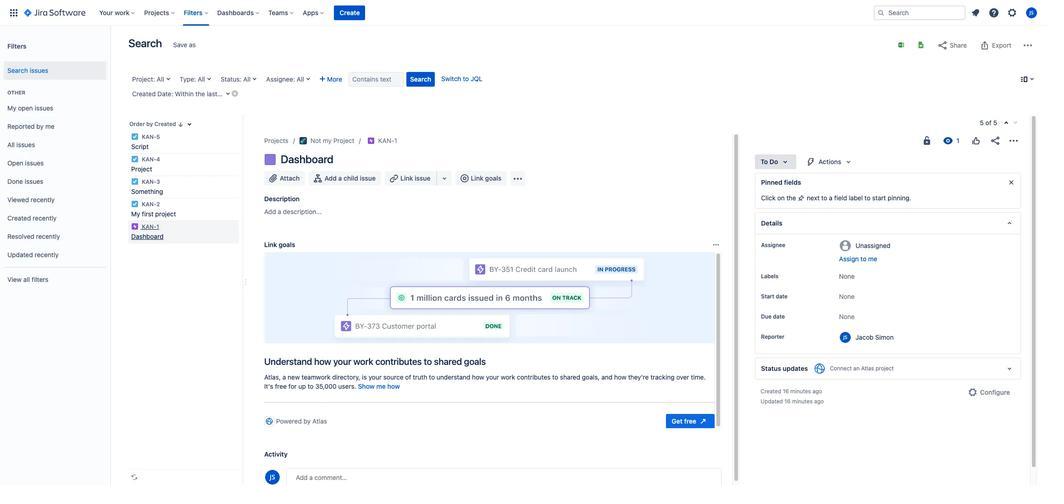 Task type: vqa. For each thing, say whether or not it's contained in the screenshot.
4th "ap-" from the top of the page
no



Task type: describe. For each thing, give the bounding box(es) containing it.
add a child issue button
[[309, 171, 381, 186]]

save
[[173, 41, 187, 49]]

jql
[[471, 75, 483, 83]]

reported by me link
[[4, 117, 106, 136]]

unassigned
[[856, 242, 891, 249]]

1 horizontal spatial 1
[[395, 137, 397, 145]]

on
[[778, 194, 785, 202]]

description
[[264, 195, 300, 203]]

next to a field label to start pinning.
[[806, 194, 912, 202]]

created 16 minutes ago updated 16 minutes ago
[[761, 388, 824, 405]]

last
[[207, 90, 217, 98]]

1 vertical spatial goals
[[279, 241, 295, 249]]

2 issue from the left
[[415, 174, 431, 182]]

add for add a child issue
[[325, 174, 337, 182]]

0 horizontal spatial link
[[264, 241, 277, 249]]

me for assign to me
[[869, 255, 878, 263]]

jacob
[[856, 333, 874, 341]]

created inside order by created "link"
[[155, 121, 176, 128]]

recently for resolved recently
[[36, 233, 60, 240]]

0 vertical spatial project
[[155, 210, 176, 218]]

1 vertical spatial 1
[[156, 224, 159, 230]]

projects for projects "link"
[[264, 137, 289, 145]]

1 vertical spatial dashboard
[[131, 233, 164, 241]]

0 vertical spatial minutes
[[791, 388, 811, 395]]

1 vertical spatial 16
[[785, 398, 791, 405]]

project:
[[132, 75, 155, 83]]

status:
[[221, 75, 242, 83]]

5 of 5
[[981, 119, 998, 127]]

epic image
[[131, 223, 139, 230]]

Search issues using keywords text field
[[349, 72, 404, 87]]

switch to jql link
[[442, 75, 483, 83]]

to for me
[[861, 255, 867, 263]]

assignee: all
[[266, 75, 304, 83]]

switch
[[442, 75, 461, 83]]

configure link
[[962, 386, 1016, 400]]

recently for created recently
[[33, 214, 57, 222]]

newest first
[[671, 464, 707, 471]]

share link
[[933, 38, 972, 53]]

remove criteria image
[[231, 90, 239, 97]]

menu bar containing all
[[286, 462, 376, 473]]

updated inside 'other' group
[[7, 251, 33, 259]]

switch to jql
[[442, 75, 483, 83]]

search for search issues
[[7, 66, 28, 74]]

not my project image
[[300, 137, 307, 145]]

task image for project
[[131, 156, 139, 163]]

kan- for something
[[142, 179, 156, 185]]

days
[[253, 90, 267, 98]]

0 horizontal spatial 4
[[156, 156, 160, 163]]

as
[[189, 41, 196, 49]]

teams button
[[266, 5, 297, 20]]

1 vertical spatial minutes
[[793, 398, 813, 405]]

dashboards button
[[215, 5, 263, 20]]

jacob simon
[[856, 333, 894, 341]]

pinned
[[762, 179, 783, 186]]

share
[[950, 41, 968, 49]]

all button
[[288, 462, 301, 473]]

profile image of jacob simon image
[[265, 470, 280, 485]]

task image for script
[[131, 133, 139, 140]]

due
[[762, 313, 772, 320]]

filters inside 'filters' popup button
[[184, 8, 203, 16]]

0 horizontal spatial link goals
[[264, 241, 295, 249]]

an
[[854, 365, 860, 372]]

date for start date
[[776, 293, 788, 300]]

kan-1 link
[[378, 135, 397, 146]]

status updates
[[762, 365, 808, 373]]

viewed recently
[[7, 196, 55, 204]]

not available - this is the last issue image
[[1012, 119, 1020, 127]]

search for search button
[[410, 75, 431, 83]]

label
[[849, 194, 863, 202]]

export
[[993, 41, 1012, 49]]

to for jql
[[463, 75, 469, 83]]

to for a
[[822, 194, 828, 202]]

field
[[835, 194, 848, 202]]

hide message image
[[1007, 177, 1018, 188]]

comments
[[308, 464, 341, 471]]

created for created 16 minutes ago updated 16 minutes ago
[[761, 388, 782, 395]]

actions image
[[1009, 135, 1020, 146]]

viewed recently link
[[4, 191, 106, 209]]

weeks,
[[225, 90, 245, 98]]

all for assignee: all
[[297, 75, 304, 83]]

reporter pin to top. only you can see pinned fields. image
[[787, 334, 794, 341]]

projects link
[[264, 135, 289, 146]]

kan- left copy link to issue image
[[378, 137, 395, 145]]

open issues link
[[4, 154, 106, 173]]

1 horizontal spatial the
[[787, 194, 797, 202]]

your profile and settings image
[[1027, 7, 1038, 18]]

banner containing your work
[[0, 0, 1049, 26]]

create button
[[334, 5, 366, 20]]

reported
[[7, 122, 35, 130]]

2 none from the top
[[840, 293, 855, 301]]

notifications image
[[971, 7, 982, 18]]

more button
[[316, 72, 346, 87]]

by for reported
[[36, 122, 44, 130]]

start
[[873, 194, 887, 202]]

open issues
[[7, 159, 44, 167]]

settings image
[[1007, 7, 1018, 18]]

previous issue 'kan-2' ( type 'k' ) image
[[1003, 120, 1011, 127]]

0 vertical spatial 2
[[247, 90, 251, 98]]

issues for search issues
[[30, 66, 48, 74]]

goals inside button
[[485, 174, 502, 182]]

not my project
[[311, 137, 355, 145]]

not my project link
[[300, 135, 355, 146]]

history
[[350, 464, 372, 471]]

connect
[[830, 365, 852, 372]]

view
[[7, 276, 22, 283]]

Add a comment… field
[[286, 469, 722, 486]]

open
[[18, 104, 33, 112]]

assign to me button
[[840, 255, 1012, 264]]

fields
[[785, 179, 802, 186]]

issues for open issues
[[25, 159, 44, 167]]

a for description...
[[278, 208, 281, 216]]

resolved recently
[[7, 233, 60, 240]]

to do
[[761, 158, 779, 166]]

add a description...
[[264, 208, 322, 216]]

done
[[7, 177, 23, 185]]

open in google sheets image
[[918, 41, 925, 49]]

1 vertical spatial project
[[131, 165, 152, 173]]

your work
[[99, 8, 130, 16]]

activity
[[264, 451, 288, 459]]

1 horizontal spatial 5
[[981, 119, 984, 127]]

2 horizontal spatial 5
[[994, 119, 998, 127]]

status updates element
[[756, 358, 1022, 380]]

reporter
[[762, 334, 785, 341]]

add a child issue
[[325, 174, 376, 182]]

me for reported by me
[[45, 122, 54, 130]]

details element
[[756, 213, 1022, 235]]

due date
[[762, 313, 785, 320]]

3
[[156, 179, 160, 185]]

type: all
[[180, 75, 205, 83]]

0 horizontal spatial kan-1
[[140, 224, 159, 230]]

my open issues
[[7, 104, 53, 112]]

simon
[[876, 333, 894, 341]]

to do button
[[756, 155, 797, 169]]

appswitcher icon image
[[8, 7, 19, 18]]

script
[[131, 143, 149, 151]]

assign to me
[[840, 255, 878, 263]]



Task type: locate. For each thing, give the bounding box(es) containing it.
0 horizontal spatial filters
[[7, 42, 26, 50]]

dashboard down not my project icon
[[281, 153, 334, 166]]

0 horizontal spatial the
[[196, 90, 205, 98]]

meatball menu image
[[713, 241, 720, 249]]

not
[[311, 137, 321, 145]]

link right the link goals image
[[471, 174, 484, 182]]

search left switch
[[410, 75, 431, 83]]

view all filters
[[7, 276, 48, 283]]

project right my at the top
[[334, 137, 355, 145]]

other
[[7, 89, 25, 95]]

0 vertical spatial search
[[129, 37, 162, 50]]

0 horizontal spatial issue
[[360, 174, 376, 182]]

2 vertical spatial a
[[278, 208, 281, 216]]

0 vertical spatial project
[[334, 137, 355, 145]]

epic image
[[367, 137, 375, 145]]

2 task image from the top
[[131, 156, 139, 163]]

1 vertical spatial none
[[840, 293, 855, 301]]

1 vertical spatial search
[[7, 66, 28, 74]]

link down add a description...
[[264, 241, 277, 249]]

kan- for my first project
[[142, 201, 156, 208]]

add
[[325, 174, 337, 182], [264, 208, 276, 216]]

1 horizontal spatial filters
[[184, 8, 203, 16]]

first down kan-2
[[142, 210, 154, 218]]

order by created link
[[129, 118, 185, 129]]

connect an atlas project
[[830, 365, 894, 372]]

assign
[[840, 255, 859, 263]]

newest first button
[[665, 462, 722, 473]]

all for type: all
[[198, 75, 205, 83]]

1 issue from the left
[[360, 174, 376, 182]]

3 none from the top
[[840, 313, 855, 321]]

1 vertical spatial date
[[774, 313, 785, 320]]

date:
[[158, 90, 173, 98]]

0 horizontal spatial 5
[[156, 134, 160, 140]]

the
[[196, 90, 205, 98], [787, 194, 797, 202]]

to right the assign
[[861, 255, 867, 263]]

resolved
[[7, 233, 34, 240]]

kan-5
[[140, 134, 160, 140]]

me inside 'link'
[[45, 122, 54, 130]]

by for order
[[146, 121, 153, 128]]

2 horizontal spatial search
[[410, 75, 431, 83]]

0 vertical spatial updated
[[7, 251, 33, 259]]

by inside reported by me 'link'
[[36, 122, 44, 130]]

viewed
[[7, 196, 29, 204]]

0 horizontal spatial dashboard
[[131, 233, 164, 241]]

link left link web pages and more image
[[401, 174, 413, 182]]

issue right child
[[360, 174, 376, 182]]

date
[[776, 293, 788, 300], [774, 313, 785, 320]]

2 vertical spatial none
[[840, 313, 855, 321]]

kan- for dashboard
[[142, 224, 156, 230]]

recently for viewed recently
[[31, 196, 55, 204]]

other group
[[4, 80, 106, 267]]

0 vertical spatial filters
[[184, 8, 203, 16]]

1 vertical spatial my
[[131, 210, 140, 218]]

link web pages and more image
[[439, 173, 450, 184]]

recently inside viewed recently link
[[31, 196, 55, 204]]

the left last
[[196, 90, 205, 98]]

my
[[323, 137, 332, 145]]

0 horizontal spatial search
[[7, 66, 28, 74]]

menu bar
[[286, 462, 376, 473]]

0 vertical spatial projects
[[144, 8, 169, 16]]

view all filters link
[[4, 271, 106, 289]]

save as
[[173, 41, 196, 49]]

attach
[[280, 174, 300, 182]]

all right the status:
[[243, 75, 251, 83]]

all right assignee:
[[297, 75, 304, 83]]

vote options: no one has voted for this issue yet. image
[[971, 135, 982, 146]]

0 horizontal spatial a
[[278, 208, 281, 216]]

primary element
[[6, 0, 874, 25]]

kan- for script
[[142, 134, 156, 140]]

1 horizontal spatial a
[[339, 174, 342, 182]]

a left child
[[339, 174, 342, 182]]

2 up my first project
[[156, 201, 160, 208]]

date right due
[[774, 313, 785, 320]]

goals left the add app image
[[485, 174, 502, 182]]

filters up 'as'
[[184, 8, 203, 16]]

date for due date
[[774, 313, 785, 320]]

1 horizontal spatial link goals
[[471, 174, 502, 182]]

newest first image
[[709, 464, 717, 471]]

search inside button
[[410, 75, 431, 83]]

actions button
[[801, 155, 860, 169]]

newest
[[671, 464, 694, 471]]

status
[[762, 365, 782, 373]]

banner
[[0, 0, 1049, 26]]

0 horizontal spatial project
[[155, 210, 176, 218]]

filters up search issues
[[7, 42, 26, 50]]

to inside button
[[861, 255, 867, 263]]

first left "newest first" image
[[695, 464, 707, 471]]

Search field
[[874, 5, 966, 20]]

status: all
[[221, 75, 251, 83]]

1 horizontal spatial first
[[695, 464, 707, 471]]

4 up 3
[[156, 156, 160, 163]]

task image for my first project
[[131, 201, 139, 208]]

a down description
[[278, 208, 281, 216]]

description...
[[283, 208, 322, 216]]

project down kan-2
[[155, 210, 176, 218]]

2 vertical spatial search
[[410, 75, 431, 83]]

all for project: all
[[157, 75, 164, 83]]

projects right work
[[144, 8, 169, 16]]

assignee:
[[266, 75, 295, 83]]

0 vertical spatial 4
[[219, 90, 223, 98]]

work
[[115, 8, 130, 16]]

5 right of
[[994, 119, 998, 127]]

created inside created recently link
[[7, 214, 31, 222]]

1 horizontal spatial 2
[[247, 90, 251, 98]]

issue left link web pages and more image
[[415, 174, 431, 182]]

add down description
[[264, 208, 276, 216]]

task image
[[131, 178, 139, 185]]

1 down my first project
[[156, 224, 159, 230]]

no restrictions image
[[922, 135, 933, 146]]

me down unassigned
[[869, 255, 878, 263]]

projects for projects 'dropdown button'
[[144, 8, 169, 16]]

1 horizontal spatial link
[[401, 174, 413, 182]]

task image up 'script'
[[131, 133, 139, 140]]

0 vertical spatial 16
[[783, 388, 789, 395]]

the right on
[[787, 194, 797, 202]]

1 vertical spatial filters
[[7, 42, 26, 50]]

recently down "resolved recently" link in the left of the page
[[35, 251, 59, 259]]

issues for done issues
[[25, 177, 43, 185]]

link for the link issue button
[[401, 174, 413, 182]]

all inside 'other' group
[[7, 141, 15, 149]]

1 vertical spatial first
[[695, 464, 707, 471]]

all issues
[[7, 141, 35, 149]]

a inside button
[[339, 174, 342, 182]]

0 horizontal spatial first
[[142, 210, 154, 218]]

0 vertical spatial add
[[325, 174, 337, 182]]

1 horizontal spatial search
[[129, 37, 162, 50]]

within
[[175, 90, 194, 98]]

all right type:
[[198, 75, 205, 83]]

search button
[[407, 72, 435, 87]]

task image
[[131, 133, 139, 140], [131, 156, 139, 163], [131, 201, 139, 208]]

of
[[986, 119, 992, 127]]

1 vertical spatial kan-1
[[140, 224, 159, 230]]

first inside button
[[695, 464, 707, 471]]

created down viewed
[[7, 214, 31, 222]]

0 vertical spatial goals
[[485, 174, 502, 182]]

link issue button
[[385, 171, 437, 186]]

1 vertical spatial add
[[264, 208, 276, 216]]

teams
[[269, 8, 288, 16]]

recently inside created recently link
[[33, 214, 57, 222]]

dashboard down epic image
[[131, 233, 164, 241]]

updated
[[7, 251, 33, 259], [761, 398, 783, 405]]

export button
[[975, 38, 1017, 53]]

me down my open issues link
[[45, 122, 54, 130]]

actions
[[819, 158, 842, 166]]

1 horizontal spatial 4
[[219, 90, 223, 98]]

project down kan-4
[[131, 165, 152, 173]]

1 horizontal spatial my
[[131, 210, 140, 218]]

1 right epic icon
[[395, 137, 397, 145]]

0 horizontal spatial project
[[131, 165, 152, 173]]

created inside "created 16 minutes ago updated 16 minutes ago"
[[761, 388, 782, 395]]

start date
[[762, 293, 788, 300]]

updated inside "created 16 minutes ago updated 16 minutes ago"
[[761, 398, 783, 405]]

search down projects 'dropdown button'
[[129, 37, 162, 50]]

link goals inside button
[[471, 174, 502, 182]]

link goals right the link goals image
[[471, 174, 502, 182]]

pinning.
[[888, 194, 912, 202]]

kan- up something
[[142, 179, 156, 185]]

0 horizontal spatial 2
[[156, 201, 160, 208]]

task image down 'script'
[[131, 156, 139, 163]]

2 vertical spatial task image
[[131, 201, 139, 208]]

by inside order by created "link"
[[146, 121, 153, 128]]

16
[[783, 388, 789, 395], [785, 398, 791, 405]]

0 vertical spatial date
[[776, 293, 788, 300]]

sidebar navigation image
[[100, 37, 120, 55]]

my left open
[[7, 104, 16, 112]]

1 horizontal spatial dashboard
[[281, 153, 334, 166]]

kan- up 'script'
[[142, 134, 156, 140]]

link goals image
[[459, 173, 470, 184]]

goals
[[485, 174, 502, 182], [279, 241, 295, 249]]

add inside button
[[325, 174, 337, 182]]

copy link to issue image
[[396, 137, 403, 144]]

4 right last
[[219, 90, 223, 98]]

a left field
[[830, 194, 833, 202]]

by
[[146, 121, 153, 128], [36, 122, 44, 130]]

all
[[23, 276, 30, 283]]

link
[[401, 174, 413, 182], [471, 174, 484, 182], [264, 241, 277, 249]]

0 vertical spatial link goals
[[471, 174, 502, 182]]

1 vertical spatial 4
[[156, 156, 160, 163]]

details
[[762, 219, 783, 227]]

resolved recently link
[[4, 228, 106, 246]]

kan- down my first project
[[142, 224, 156, 230]]

jira software image
[[24, 7, 85, 18], [24, 7, 85, 18]]

by right order
[[146, 121, 153, 128]]

add app image
[[513, 173, 524, 184]]

recently for updated recently
[[35, 251, 59, 259]]

1 horizontal spatial kan-1
[[378, 137, 397, 145]]

edit color, purple selected image
[[265, 154, 276, 165]]

order by created
[[129, 121, 176, 128]]

to right next
[[822, 194, 828, 202]]

0 vertical spatial me
[[45, 122, 54, 130]]

2 left days
[[247, 90, 251, 98]]

none for due date
[[840, 313, 855, 321]]

created down project:
[[132, 90, 156, 98]]

your
[[99, 8, 113, 16]]

filters button
[[181, 5, 212, 20]]

my for my open issues
[[7, 104, 16, 112]]

first for my
[[142, 210, 154, 218]]

filters
[[184, 8, 203, 16], [7, 42, 26, 50]]

kan-3
[[140, 179, 160, 185]]

projects inside projects 'dropdown button'
[[144, 8, 169, 16]]

5 down order by created "link"
[[156, 134, 160, 140]]

my up epic image
[[131, 210, 140, 218]]

2 horizontal spatial link
[[471, 174, 484, 182]]

0 vertical spatial ago
[[813, 388, 823, 395]]

add left child
[[325, 174, 337, 182]]

1 horizontal spatial issue
[[415, 174, 431, 182]]

link for the link goals button
[[471, 174, 484, 182]]

1 horizontal spatial add
[[325, 174, 337, 182]]

1 vertical spatial updated
[[761, 398, 783, 405]]

all for status: all
[[243, 75, 251, 83]]

0 horizontal spatial 1
[[156, 224, 159, 230]]

0 vertical spatial the
[[196, 90, 205, 98]]

by right the reported
[[36, 122, 44, 130]]

to
[[761, 158, 768, 166]]

created down status
[[761, 388, 782, 395]]

0 vertical spatial kan-1
[[378, 137, 397, 145]]

save as button
[[169, 38, 200, 52]]

0 horizontal spatial projects
[[144, 8, 169, 16]]

recently down viewed recently link
[[33, 214, 57, 222]]

more
[[327, 75, 342, 83]]

search up other
[[7, 66, 28, 74]]

me
[[45, 122, 54, 130], [869, 255, 878, 263]]

kan- up my first project
[[142, 201, 156, 208]]

3 task image from the top
[[131, 201, 139, 208]]

1 horizontal spatial by
[[146, 121, 153, 128]]

recently up created recently
[[31, 196, 55, 204]]

1 none from the top
[[840, 273, 855, 280]]

kan-1
[[378, 137, 397, 145], [140, 224, 159, 230]]

kan- for project
[[142, 156, 156, 163]]

1 task image from the top
[[131, 133, 139, 140]]

1 vertical spatial project
[[876, 365, 894, 372]]

kan-4
[[140, 156, 160, 163]]

search issues group
[[4, 59, 106, 83]]

0 vertical spatial a
[[339, 174, 342, 182]]

done issues link
[[4, 173, 106, 191]]

updates
[[783, 365, 808, 373]]

to left the "start"
[[865, 194, 871, 202]]

2 horizontal spatial a
[[830, 194, 833, 202]]

issues inside "link"
[[30, 66, 48, 74]]

0 vertical spatial task image
[[131, 133, 139, 140]]

a for child
[[339, 174, 342, 182]]

updated down resolved
[[7, 251, 33, 259]]

1 vertical spatial ago
[[815, 398, 824, 405]]

5 left of
[[981, 119, 984, 127]]

add for add a description...
[[264, 208, 276, 216]]

0 vertical spatial first
[[142, 210, 154, 218]]

0 horizontal spatial updated
[[7, 251, 33, 259]]

small image
[[177, 121, 184, 129]]

updated recently
[[7, 251, 59, 259]]

issues for all issues
[[16, 141, 35, 149]]

projects button
[[141, 5, 178, 20]]

my for my first project
[[131, 210, 140, 218]]

recently inside updated recently link
[[35, 251, 59, 259]]

search image
[[878, 9, 885, 16]]

1 vertical spatial projects
[[264, 137, 289, 145]]

0 horizontal spatial by
[[36, 122, 44, 130]]

0 vertical spatial dashboard
[[281, 153, 334, 166]]

0 horizontal spatial goals
[[279, 241, 295, 249]]

date right start
[[776, 293, 788, 300]]

project right atlas
[[876, 365, 894, 372]]

my first project
[[131, 210, 176, 218]]

link issue
[[401, 174, 431, 182]]

task image left kan-2
[[131, 201, 139, 208]]

1 horizontal spatial project
[[334, 137, 355, 145]]

0 horizontal spatial my
[[7, 104, 16, 112]]

0 horizontal spatial me
[[45, 122, 54, 130]]

all up open
[[7, 141, 15, 149]]

projects up "edit color, purple selected" image
[[264, 137, 289, 145]]

issues inside "link"
[[25, 159, 44, 167]]

to
[[463, 75, 469, 83], [822, 194, 828, 202], [865, 194, 871, 202], [861, 255, 867, 263]]

0 vertical spatial none
[[840, 273, 855, 280]]

recently down created recently link in the left top of the page
[[36, 233, 60, 240]]

none for labels
[[840, 273, 855, 280]]

all up "date:"
[[157, 75, 164, 83]]

link goals down add a description...
[[264, 241, 295, 249]]

my inside 'other' group
[[7, 104, 16, 112]]

created recently link
[[4, 209, 106, 228]]

all inside button
[[291, 464, 298, 471]]

1 vertical spatial 2
[[156, 201, 160, 208]]

0 vertical spatial my
[[7, 104, 16, 112]]

created left small icon
[[155, 121, 176, 128]]

to left jql
[[463, 75, 469, 83]]

1 horizontal spatial project
[[876, 365, 894, 372]]

1 vertical spatial a
[[830, 194, 833, 202]]

search
[[129, 37, 162, 50], [7, 66, 28, 74], [410, 75, 431, 83]]

1 horizontal spatial projects
[[264, 137, 289, 145]]

me inside button
[[869, 255, 878, 263]]

1 horizontal spatial me
[[869, 255, 878, 263]]

first for newest
[[695, 464, 707, 471]]

dashboard
[[281, 153, 334, 166], [131, 233, 164, 241]]

search inside "link"
[[7, 66, 28, 74]]

atlas
[[862, 365, 875, 372]]

open in microsoft excel image
[[898, 41, 906, 49]]

created for created recently
[[7, 214, 31, 222]]

next
[[807, 194, 820, 202]]

kan-1 right epic icon
[[378, 137, 397, 145]]

kan- down 'script'
[[142, 156, 156, 163]]

1 vertical spatial task image
[[131, 156, 139, 163]]

1 horizontal spatial updated
[[761, 398, 783, 405]]

updated down status
[[761, 398, 783, 405]]

kan-2
[[140, 201, 160, 208]]

kan-1 down my first project
[[140, 224, 159, 230]]

created for created date: within the last 4 weeks, 2 days
[[132, 90, 156, 98]]

1 horizontal spatial goals
[[485, 174, 502, 182]]

0 horizontal spatial add
[[264, 208, 276, 216]]

recently inside "resolved recently" link
[[36, 233, 60, 240]]

goals down add a description...
[[279, 241, 295, 249]]

created recently
[[7, 214, 57, 222]]

all right the show:
[[291, 464, 298, 471]]

type:
[[180, 75, 196, 83]]

1 vertical spatial the
[[787, 194, 797, 202]]

share image
[[990, 135, 1001, 146]]

project inside status updates "element"
[[876, 365, 894, 372]]

order
[[129, 121, 145, 128]]

help image
[[989, 7, 1000, 18]]

0 vertical spatial 1
[[395, 137, 397, 145]]

1
[[395, 137, 397, 145], [156, 224, 159, 230]]

create
[[340, 8, 360, 16]]

attach button
[[264, 171, 305, 186]]

1 vertical spatial me
[[869, 255, 878, 263]]



